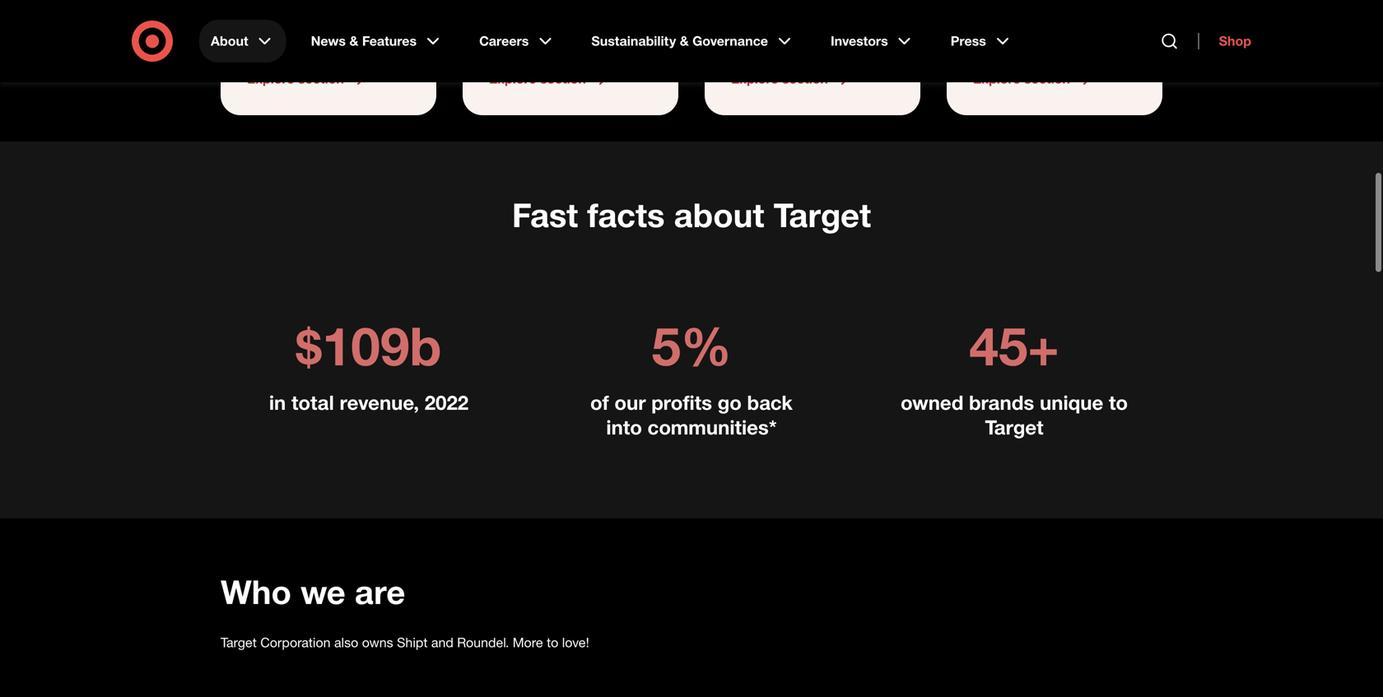 Task type: vqa. For each thing, say whether or not it's contained in the screenshot.
3rd section
yes



Task type: locate. For each thing, give the bounding box(es) containing it.
facts
[[587, 195, 665, 235]]

total
[[291, 391, 334, 415]]

into
[[606, 415, 642, 439]]

sustainability
[[591, 33, 676, 49]]

4 explore section link from the left
[[973, 69, 1136, 89]]

sustainability & governance
[[591, 33, 768, 49]]

0 horizontal spatial to
[[547, 635, 558, 651]]

4 explore section from the left
[[973, 71, 1070, 87]]

& inside "link"
[[680, 33, 689, 49]]

explore section
[[247, 71, 344, 87], [489, 71, 586, 87], [731, 71, 828, 87], [973, 71, 1070, 87]]

& left governance
[[680, 33, 689, 49]]

features
[[362, 33, 417, 49]]

1 vertical spatial target
[[985, 415, 1044, 439]]

1 explore section from the left
[[247, 71, 344, 87]]

target inside owned brands unique to target
[[985, 415, 1044, 439]]

in
[[269, 391, 286, 415]]

explore section link
[[247, 69, 410, 89], [489, 69, 652, 89], [731, 69, 894, 89], [973, 69, 1136, 89]]

2 & from the left
[[680, 33, 689, 49]]

&
[[349, 33, 358, 49], [680, 33, 689, 49]]

0 horizontal spatial target
[[221, 635, 257, 651]]

careers
[[479, 33, 529, 49]]

1 explore from the left
[[247, 71, 294, 87]]

0 horizontal spatial &
[[349, 33, 358, 49]]

news
[[311, 33, 346, 49]]

explore section down careers link
[[489, 71, 586, 87]]

owned
[[901, 391, 964, 415]]

explore section down governance
[[731, 71, 828, 87]]

1 & from the left
[[349, 33, 358, 49]]

3 section from the left
[[782, 71, 828, 87]]

target corporation also owns shipt and roundel. more to love!
[[221, 635, 589, 651]]

explore down governance
[[731, 71, 779, 87]]

to left love!
[[547, 635, 558, 651]]

1 horizontal spatial &
[[680, 33, 689, 49]]

explore down the press link
[[973, 71, 1021, 87]]

communities*
[[648, 415, 777, 439]]

about
[[674, 195, 764, 235]]

about
[[211, 33, 248, 49]]

of
[[590, 391, 609, 415]]

explore for 4th the explore section link from left
[[973, 71, 1021, 87]]

are
[[355, 572, 405, 612]]

2 explore section from the left
[[489, 71, 586, 87]]

3 explore section from the left
[[731, 71, 828, 87]]

1 section from the left
[[298, 71, 344, 87]]

owns
[[362, 635, 393, 651]]

0 vertical spatial to
[[1109, 391, 1128, 415]]

explore section link down the press link
[[973, 69, 1136, 89]]

explore section link down investors
[[731, 69, 894, 89]]

section for third the explore section link from the right
[[540, 71, 586, 87]]

& for features
[[349, 33, 358, 49]]

also
[[334, 635, 358, 651]]

we
[[301, 572, 346, 612]]

2 vertical spatial target
[[221, 635, 257, 651]]

roundel.
[[457, 635, 509, 651]]

news & features link
[[299, 20, 455, 63]]

2 horizontal spatial target
[[985, 415, 1044, 439]]

& right news
[[349, 33, 358, 49]]

to
[[1109, 391, 1128, 415], [547, 635, 558, 651]]

1 horizontal spatial to
[[1109, 391, 1128, 415]]

3 explore from the left
[[731, 71, 779, 87]]

explore section down news
[[247, 71, 344, 87]]

target
[[774, 195, 871, 235], [985, 415, 1044, 439], [221, 635, 257, 651]]

our
[[614, 391, 646, 415]]

2 section from the left
[[540, 71, 586, 87]]

in total revenue, 2022
[[269, 391, 469, 415]]

to right unique on the bottom of page
[[1109, 391, 1128, 415]]

profits
[[651, 391, 712, 415]]

love!
[[562, 635, 589, 651]]

explore down about link
[[247, 71, 294, 87]]

explore section link down news
[[247, 69, 410, 89]]

4 explore from the left
[[973, 71, 1021, 87]]

& for governance
[[680, 33, 689, 49]]

careers link
[[468, 20, 567, 63]]

section for third the explore section link from left
[[782, 71, 828, 87]]

section
[[298, 71, 344, 87], [540, 71, 586, 87], [782, 71, 828, 87], [1024, 71, 1070, 87]]

investors
[[831, 33, 888, 49]]

explore section down the press link
[[973, 71, 1070, 87]]

explore down careers link
[[489, 71, 536, 87]]

press
[[951, 33, 986, 49]]

2 explore from the left
[[489, 71, 536, 87]]

explore section link down careers link
[[489, 69, 652, 89]]

0 vertical spatial target
[[774, 195, 871, 235]]

explore
[[247, 71, 294, 87], [489, 71, 536, 87], [731, 71, 779, 87], [973, 71, 1021, 87]]

4 section from the left
[[1024, 71, 1070, 87]]



Task type: describe. For each thing, give the bounding box(es) containing it.
45+
[[969, 314, 1059, 378]]

owned brands unique to target
[[901, 391, 1128, 439]]

explore section for third the explore section link from the right
[[489, 71, 586, 87]]

section for 4th the explore section link from left
[[1024, 71, 1070, 87]]

to inside owned brands unique to target
[[1109, 391, 1128, 415]]

sustainability & governance link
[[580, 20, 806, 63]]

$109b
[[296, 314, 442, 378]]

explore section for first the explore section link from left
[[247, 71, 344, 87]]

investors link
[[819, 20, 926, 63]]

press link
[[939, 20, 1024, 63]]

about link
[[199, 20, 286, 63]]

2022
[[425, 391, 469, 415]]

shop
[[1219, 33, 1251, 49]]

explore section for 4th the explore section link from left
[[973, 71, 1070, 87]]

fast
[[512, 195, 578, 235]]

unique
[[1040, 391, 1104, 415]]

explore for third the explore section link from left
[[731, 71, 779, 87]]

explore section for third the explore section link from left
[[731, 71, 828, 87]]

news & features
[[311, 33, 417, 49]]

5%
[[652, 314, 732, 378]]

explore for third the explore section link from the right
[[489, 71, 536, 87]]

shipt
[[397, 635, 428, 651]]

and
[[431, 635, 454, 651]]

3 explore section link from the left
[[731, 69, 894, 89]]

corporation
[[260, 635, 331, 651]]

explore for first the explore section link from left
[[247, 71, 294, 87]]

2 explore section link from the left
[[489, 69, 652, 89]]

1 explore section link from the left
[[247, 69, 410, 89]]

shop link
[[1198, 33, 1251, 49]]

who
[[221, 572, 291, 612]]

who we are
[[221, 572, 405, 612]]

governance
[[693, 33, 768, 49]]

revenue,
[[340, 391, 419, 415]]

more
[[513, 635, 543, 651]]

1 vertical spatial to
[[547, 635, 558, 651]]

section for first the explore section link from left
[[298, 71, 344, 87]]

fast facts about target
[[512, 195, 871, 235]]

brands
[[969, 391, 1034, 415]]

of our profits go back into communities*
[[590, 391, 793, 439]]

1 horizontal spatial target
[[774, 195, 871, 235]]

back
[[747, 391, 793, 415]]

go
[[718, 391, 742, 415]]



